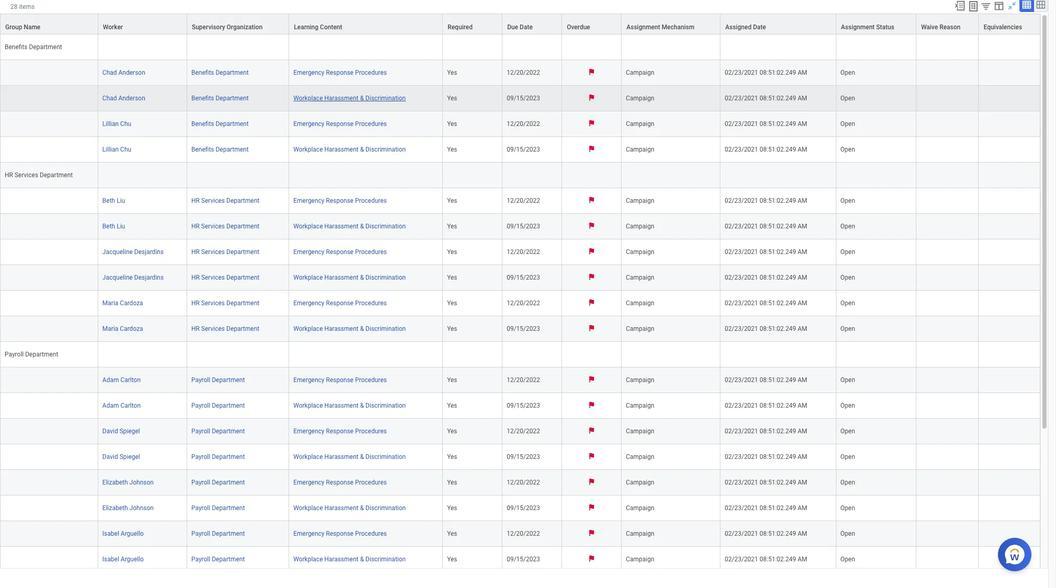 Task type: describe. For each thing, give the bounding box(es) containing it.
procedures for chu
[[355, 120, 387, 128]]

group
[[5, 24, 22, 31]]

assignment status
[[841, 24, 894, 31]]

workplace harassment & discrimination for jacqueline desjardins
[[293, 274, 406, 281]]

28 items
[[10, 3, 35, 10]]

10 08:51:02.249 from the top
[[760, 325, 796, 333]]

11 08:51:02.249 from the top
[[760, 376, 796, 384]]

1 yes from the top
[[447, 69, 457, 76]]

hr services department link for 09/15/2023 jacqueline desjardins link
[[191, 274, 259, 281]]

isabel arguello link for 09/15/2023
[[102, 556, 144, 563]]

2 benefits department link from the top
[[191, 95, 249, 102]]

18 08:51:02.249 from the top
[[760, 556, 796, 563]]

assignment mechanism
[[626, 24, 694, 31]]

maria cardoza link for 09/15/2023
[[102, 325, 143, 333]]

shrink image
[[1006, 0, 1018, 12]]

date for due date
[[520, 24, 533, 31]]

payroll department link for isabel arguello link corresponding to 09/15/2023
[[191, 556, 245, 563]]

8 campaign from the top
[[626, 274, 654, 281]]

1 campaign from the top
[[626, 69, 654, 76]]

& for anderson
[[360, 95, 364, 102]]

emergency response procedures link for maria cardoza
[[293, 298, 387, 307]]

jacqueline desjardins for 12/20/2022
[[102, 248, 164, 256]]

14 row from the top
[[0, 419, 1040, 444]]

11 campaign from the top
[[626, 376, 654, 384]]

10 am from the top
[[798, 325, 807, 333]]

02/23/2021 for 16th row from the bottom
[[725, 120, 758, 128]]

response for beth liu
[[326, 197, 354, 204]]

overdue
[[567, 24, 590, 31]]

learning content button
[[289, 14, 442, 34]]

response for chad anderson
[[326, 69, 354, 76]]

status
[[876, 24, 894, 31]]

emergency response procedures for elizabeth johnson
[[293, 479, 387, 486]]

15 yes from the top
[[447, 479, 457, 486]]

select to filter grid data image
[[980, 1, 992, 12]]

lillian chu for 09/15/2023
[[102, 146, 131, 153]]

12 row from the top
[[0, 368, 1040, 393]]

payroll department link for 09/15/2023 elizabeth johnson link
[[191, 505, 245, 512]]

isabel arguello for 12/20/2022
[[102, 530, 144, 537]]

8 am from the top
[[798, 274, 807, 281]]

3 open from the top
[[840, 120, 855, 128]]

13 am from the top
[[798, 428, 807, 435]]

18 yes from the top
[[447, 556, 457, 563]]

emergency for adam carlton
[[293, 376, 324, 384]]

17 am from the top
[[798, 530, 807, 537]]

3 benefits department link from the top
[[191, 120, 249, 128]]

17 08:51:02.249 from the top
[[760, 530, 796, 537]]

workplace harassment & discrimination link for maria cardoza
[[293, 325, 406, 333]]

response for jacqueline desjardins
[[326, 248, 354, 256]]

12/20/2022 for elizabeth johnson
[[507, 479, 540, 486]]

carlton for 12/20/2022
[[120, 376, 141, 384]]

8 08:51:02.249 from the top
[[760, 274, 796, 281]]

isabel arguello for 09/15/2023
[[102, 556, 144, 563]]

02/23/2021 08:51:02.249 am for eighth row from the top
[[725, 248, 807, 256]]

services inside row
[[15, 172, 38, 179]]

emergency response procedures link for adam carlton
[[293, 374, 387, 384]]

chad anderson for 09/15/2023
[[102, 95, 145, 102]]

13 yes from the top
[[447, 428, 457, 435]]

14 08:51:02.249 from the top
[[760, 453, 796, 461]]

15 am from the top
[[798, 479, 807, 486]]

3 08:51:02.249 from the top
[[760, 120, 796, 128]]

hr services department for 09/15/2023 "maria cardoza" link
[[191, 325, 259, 333]]

emergency response procedures link for lillian chu
[[293, 118, 387, 128]]

equivalencies
[[984, 24, 1022, 31]]

workplace harassment & discrimination link for chad anderson
[[293, 95, 406, 102]]

02/23/2021 08:51:02.249 am for first row from the bottom of the page
[[725, 556, 807, 563]]

overdue button
[[562, 14, 621, 34]]

assigned
[[725, 24, 751, 31]]

2 yes from the top
[[447, 95, 457, 102]]

hr services department link for 12/20/2022's beth liu link
[[191, 197, 259, 204]]

7 row from the top
[[0, 214, 1040, 239]]

harassment for maria cardoza
[[324, 325, 358, 333]]

17 campaign from the top
[[626, 530, 654, 537]]

09/15/2023 for chu
[[507, 146, 540, 153]]

5 yes from the top
[[447, 197, 457, 204]]

14 am from the top
[[798, 453, 807, 461]]

emergency response procedures link for isabel arguello
[[293, 528, 387, 537]]

benefits department inside "row"
[[5, 43, 62, 51]]

8 yes from the top
[[447, 274, 457, 281]]

9 am from the top
[[798, 300, 807, 307]]

17 open from the top
[[840, 530, 855, 537]]

workplace harassment & discrimination for maria cardoza
[[293, 325, 406, 333]]

& for liu
[[360, 223, 364, 230]]

procedures for johnson
[[355, 479, 387, 486]]

maria cardoza link for 12/20/2022
[[102, 300, 143, 307]]

2 row from the top
[[0, 60, 1040, 86]]

worker
[[103, 24, 123, 31]]

02/23/2021 for 13th row
[[725, 402, 758, 409]]

benefits for chad anderson link associated with 12/20/2022
[[191, 69, 214, 76]]

group name button
[[1, 14, 98, 34]]

benefits for lillian chu link related to 09/15/2023
[[191, 146, 214, 153]]

14 yes from the top
[[447, 453, 457, 461]]

1 benefits department link from the top
[[191, 69, 249, 76]]

15 campaign from the top
[[626, 479, 654, 486]]

response for isabel arguello
[[326, 530, 354, 537]]

workday assistant region
[[998, 534, 1036, 571]]

lillian chu link for 12/20/2022
[[102, 120, 131, 128]]

david spiegel link for 09/15/2023
[[102, 453, 140, 461]]

adam carlton link for 09/15/2023
[[102, 402, 141, 409]]

16 yes from the top
[[447, 505, 457, 512]]

16 am from the top
[[798, 505, 807, 512]]

elizabeth for 09/15/2023
[[102, 505, 128, 512]]

assigned date button
[[721, 14, 836, 34]]

15 open from the top
[[840, 479, 855, 486]]

discrimination for chad anderson
[[365, 95, 406, 102]]

5 row from the top
[[0, 137, 1040, 163]]

expand table image
[[1036, 0, 1046, 10]]

group name
[[5, 24, 40, 31]]

11 open from the top
[[840, 376, 855, 384]]

harassment for jacqueline desjardins
[[324, 274, 358, 281]]

4 am from the top
[[798, 146, 807, 153]]

3 am from the top
[[798, 120, 807, 128]]

johnson for 12/20/2022
[[129, 479, 154, 486]]

row containing group name
[[0, 14, 1040, 35]]

16 08:51:02.249 from the top
[[760, 505, 796, 512]]

& for johnson
[[360, 505, 364, 512]]

emergency response procedures for adam carlton
[[293, 376, 387, 384]]

discrimination for lillian chu
[[365, 146, 406, 153]]

10 row from the top
[[0, 291, 1040, 316]]

workplace harassment & discrimination for beth liu
[[293, 223, 406, 230]]

supervisory organization button
[[187, 14, 289, 34]]

due date
[[507, 24, 533, 31]]

7 yes from the top
[[447, 248, 457, 256]]

14 open from the top
[[840, 453, 855, 461]]

payroll department link for 12/20/2022's adam carlton link
[[191, 376, 245, 384]]

jacqueline for 12/20/2022
[[102, 248, 133, 256]]

9 row from the top
[[0, 265, 1040, 291]]

hr services department row
[[0, 163, 1040, 188]]

10 open from the top
[[840, 325, 855, 333]]

emergency response procedures link for beth liu
[[293, 195, 387, 204]]

worker button
[[98, 14, 187, 34]]

12 campaign from the top
[[626, 402, 654, 409]]

28
[[10, 3, 18, 10]]

3 campaign from the top
[[626, 120, 654, 128]]

10 yes from the top
[[447, 325, 457, 333]]

jacqueline for 09/15/2023
[[102, 274, 133, 281]]

harassment for david spiegel
[[324, 453, 358, 461]]

11 yes from the top
[[447, 376, 457, 384]]

benefits department row
[[0, 35, 1040, 60]]

7 am from the top
[[798, 248, 807, 256]]

4 yes from the top
[[447, 146, 457, 153]]

benefits inside "row"
[[5, 43, 27, 51]]

12 yes from the top
[[447, 402, 457, 409]]

& for spiegel
[[360, 453, 364, 461]]

09/15/2023 for johnson
[[507, 505, 540, 512]]

response for elizabeth johnson
[[326, 479, 354, 486]]

isabel arguello link for 12/20/2022
[[102, 530, 144, 537]]

7 open from the top
[[840, 248, 855, 256]]

18 am from the top
[[798, 556, 807, 563]]

procedures for arguello
[[355, 530, 387, 537]]

5 08:51:02.249 from the top
[[760, 197, 796, 204]]

4 campaign from the top
[[626, 146, 654, 153]]

18 open from the top
[[840, 556, 855, 563]]

payroll department link for the david spiegel link corresponding to 12/20/2022
[[191, 428, 245, 435]]

due
[[507, 24, 518, 31]]

waive reason button
[[916, 14, 978, 34]]

02/23/2021 08:51:02.249 am for 12th row from the top
[[725, 376, 807, 384]]

6 campaign from the top
[[626, 223, 654, 230]]

spiegel for 12/20/2022
[[120, 428, 140, 435]]

export to excel image
[[954, 0, 966, 12]]

2 am from the top
[[798, 95, 807, 102]]

table image
[[1022, 0, 1032, 10]]

1 open from the top
[[840, 69, 855, 76]]

maria cardoza for 09/15/2023
[[102, 325, 143, 333]]

& for cardoza
[[360, 325, 364, 333]]

9 open from the top
[[840, 300, 855, 307]]

13 row from the top
[[0, 393, 1040, 419]]

discrimination for jacqueline desjardins
[[365, 274, 406, 281]]

supervisory
[[192, 24, 225, 31]]

12/20/2022 for chad anderson
[[507, 69, 540, 76]]

09/15/2023 for carlton
[[507, 402, 540, 409]]

adam carlton for 09/15/2023
[[102, 402, 141, 409]]

9 08:51:02.249 from the top
[[760, 300, 796, 307]]

19 row from the top
[[0, 547, 1040, 573]]

david spiegel link for 12/20/2022
[[102, 428, 140, 435]]

18 row from the top
[[0, 521, 1040, 547]]

11 row from the top
[[0, 316, 1040, 342]]

6 row from the top
[[0, 188, 1040, 214]]

02/23/2021 08:51:02.249 am for 13th row
[[725, 402, 807, 409]]

16 open from the top
[[840, 505, 855, 512]]

02/23/2021 for 17th row from the bottom of the page
[[725, 95, 758, 102]]

2 open from the top
[[840, 95, 855, 102]]

arguello for 09/15/2023
[[121, 556, 144, 563]]

payroll department for payroll department link associated with 09/15/2023's adam carlton link
[[191, 402, 245, 409]]

emergency response procedures for isabel arguello
[[293, 530, 387, 537]]

reason
[[940, 24, 961, 31]]

assignment status button
[[836, 14, 916, 34]]

emergency for chad anderson
[[293, 69, 324, 76]]

4 08:51:02.249 from the top
[[760, 146, 796, 153]]

harassment for chad anderson
[[324, 95, 358, 102]]

workplace harassment & discrimination link for david spiegel
[[293, 453, 406, 461]]

4 benefits department link from the top
[[191, 146, 249, 153]]

emergency response procedures link for chad anderson
[[293, 67, 387, 76]]

12 08:51:02.249 from the top
[[760, 402, 796, 409]]

1 am from the top
[[798, 69, 807, 76]]

10 campaign from the top
[[626, 325, 654, 333]]

12 am from the top
[[798, 402, 807, 409]]

17 yes from the top
[[447, 530, 457, 537]]

17 row from the top
[[0, 496, 1040, 521]]

department inside "row"
[[29, 43, 62, 51]]

payroll department for 09/15/2023 elizabeth johnson link payroll department link
[[191, 505, 245, 512]]

& for chu
[[360, 146, 364, 153]]

5 campaign from the top
[[626, 197, 654, 204]]

2 campaign from the top
[[626, 95, 654, 102]]

7 08:51:02.249 from the top
[[760, 248, 796, 256]]

7 campaign from the top
[[626, 248, 654, 256]]



Task type: locate. For each thing, give the bounding box(es) containing it.
required button
[[443, 14, 502, 34]]

chad anderson link
[[102, 69, 145, 76], [102, 95, 145, 102]]

benefits department for fourth 'benefits department' link from the top
[[191, 146, 249, 153]]

1 jacqueline from the top
[[102, 248, 133, 256]]

1 beth from the top
[[102, 197, 115, 204]]

0 vertical spatial isabel arguello
[[102, 530, 144, 537]]

02/23/2021 for 14th row from the bottom
[[725, 197, 758, 204]]

0 vertical spatial spiegel
[[120, 428, 140, 435]]

harassment for lillian chu
[[324, 146, 358, 153]]

2 david from the top
[[102, 453, 118, 461]]

2 adam from the top
[[102, 402, 119, 409]]

beth liu link for 09/15/2023
[[102, 223, 125, 230]]

assignment for assignment mechanism
[[626, 24, 660, 31]]

adam carlton
[[102, 376, 141, 384], [102, 402, 141, 409]]

workplace for maria cardoza
[[293, 325, 323, 333]]

1 anderson from the top
[[118, 69, 145, 76]]

isabel
[[102, 530, 119, 537], [102, 556, 119, 563]]

arguello
[[121, 530, 144, 537], [121, 556, 144, 563]]

8 open from the top
[[840, 274, 855, 281]]

4 hr services department link from the top
[[191, 274, 259, 281]]

02/23/2021 for 11th row from the top
[[725, 325, 758, 333]]

0 vertical spatial beth liu
[[102, 197, 125, 204]]

mechanism
[[662, 24, 694, 31]]

cell
[[98, 35, 187, 60], [187, 35, 289, 60], [289, 35, 443, 60], [443, 35, 502, 60], [502, 35, 562, 60], [562, 35, 622, 60], [622, 35, 721, 60], [721, 35, 836, 60], [836, 35, 916, 60], [916, 35, 979, 60], [979, 35, 1040, 60], [0, 60, 98, 86], [916, 60, 979, 86], [979, 60, 1040, 86], [0, 86, 98, 111], [916, 86, 979, 111], [979, 86, 1040, 111], [0, 111, 98, 137], [916, 111, 979, 137], [979, 111, 1040, 137], [0, 137, 98, 163], [916, 137, 979, 163], [979, 137, 1040, 163], [98, 163, 187, 188], [187, 163, 289, 188], [289, 163, 443, 188], [443, 163, 502, 188], [502, 163, 562, 188], [562, 163, 622, 188], [622, 163, 721, 188], [721, 163, 836, 188], [836, 163, 916, 188], [916, 163, 979, 188], [979, 163, 1040, 188], [0, 188, 98, 214], [916, 188, 979, 214], [979, 188, 1040, 214], [0, 214, 98, 239], [916, 214, 979, 239], [979, 214, 1040, 239], [0, 239, 98, 265], [916, 239, 979, 265], [979, 239, 1040, 265], [0, 265, 98, 291], [916, 265, 979, 291], [979, 265, 1040, 291], [0, 291, 98, 316], [916, 291, 979, 316], [979, 291, 1040, 316], [0, 316, 98, 342], [916, 316, 979, 342], [979, 316, 1040, 342], [98, 342, 187, 368], [187, 342, 289, 368], [289, 342, 443, 368], [443, 342, 502, 368], [502, 342, 562, 368], [562, 342, 622, 368], [622, 342, 721, 368], [721, 342, 836, 368], [836, 342, 916, 368], [916, 342, 979, 368], [979, 342, 1040, 368], [0, 368, 98, 393], [916, 368, 979, 393], [979, 368, 1040, 393], [0, 393, 98, 419], [916, 393, 979, 419], [979, 393, 1040, 419], [0, 419, 98, 444], [916, 419, 979, 444], [979, 419, 1040, 444], [0, 444, 98, 470], [916, 444, 979, 470], [979, 444, 1040, 470], [0, 470, 98, 496], [916, 470, 979, 496], [979, 470, 1040, 496], [0, 496, 98, 521], [916, 496, 979, 521], [979, 496, 1040, 521], [0, 521, 98, 547], [916, 521, 979, 547], [979, 521, 1040, 547], [0, 547, 98, 573], [916, 547, 979, 573], [979, 547, 1040, 573]]

0 vertical spatial chad anderson
[[102, 69, 145, 76]]

payroll department
[[5, 351, 58, 358], [191, 376, 245, 384], [191, 402, 245, 409], [191, 428, 245, 435], [191, 453, 245, 461], [191, 479, 245, 486], [191, 505, 245, 512], [191, 530, 245, 537], [191, 556, 245, 563]]

12/20/2022
[[507, 69, 540, 76], [507, 120, 540, 128], [507, 197, 540, 204], [507, 248, 540, 256], [507, 300, 540, 307], [507, 376, 540, 384], [507, 428, 540, 435], [507, 479, 540, 486], [507, 530, 540, 537]]

elizabeth
[[102, 479, 128, 486], [102, 505, 128, 512]]

hr services department link for "maria cardoza" link corresponding to 12/20/2022
[[191, 300, 259, 307]]

services
[[15, 172, 38, 179], [201, 197, 225, 204], [201, 223, 225, 230], [201, 248, 225, 256], [201, 274, 225, 281], [201, 300, 225, 307], [201, 325, 225, 333]]

5 payroll department link from the top
[[191, 479, 245, 486]]

elizabeth johnson link
[[102, 479, 154, 486], [102, 505, 154, 512]]

lillian
[[102, 120, 119, 128], [102, 146, 119, 153]]

0 vertical spatial chu
[[120, 120, 131, 128]]

09/15/2023 for arguello
[[507, 556, 540, 563]]

click to view/edit grid preferences image
[[993, 0, 1005, 12]]

1 vertical spatial beth liu
[[102, 223, 125, 230]]

assignment for assignment status
[[841, 24, 875, 31]]

hr services department link for beth liu link associated with 09/15/2023
[[191, 223, 259, 230]]

1 elizabeth from the top
[[102, 479, 128, 486]]

13 08:51:02.249 from the top
[[760, 428, 796, 435]]

workplace for david spiegel
[[293, 453, 323, 461]]

hr
[[5, 172, 13, 179], [191, 197, 200, 204], [191, 223, 200, 230], [191, 248, 200, 256], [191, 274, 200, 281], [191, 300, 200, 307], [191, 325, 200, 333]]

1 workplace from the top
[[293, 95, 323, 102]]

3 12/20/2022 from the top
[[507, 197, 540, 204]]

0 vertical spatial david spiegel link
[[102, 428, 140, 435]]

5 workplace harassment & discrimination link from the top
[[293, 325, 406, 333]]

jacqueline desjardins link
[[102, 248, 164, 256], [102, 274, 164, 281]]

maria cardoza for 12/20/2022
[[102, 300, 143, 307]]

1 vertical spatial liu
[[117, 223, 125, 230]]

&
[[360, 95, 364, 102], [360, 146, 364, 153], [360, 223, 364, 230], [360, 274, 364, 281], [360, 325, 364, 333], [360, 402, 364, 409], [360, 453, 364, 461], [360, 505, 364, 512], [360, 556, 364, 563]]

1 vertical spatial adam
[[102, 402, 119, 409]]

date
[[520, 24, 533, 31], [753, 24, 766, 31]]

assignment left status
[[841, 24, 875, 31]]

9 emergency response procedures from the top
[[293, 530, 387, 537]]

02/23/2021 for tenth row from the bottom
[[725, 300, 758, 307]]

benefits department link
[[191, 69, 249, 76], [191, 95, 249, 102], [191, 120, 249, 128], [191, 146, 249, 153]]

benefits department for 2nd 'benefits department' link from the top of the page
[[191, 95, 249, 102]]

desjardins
[[134, 248, 164, 256], [134, 274, 164, 281]]

1 maria cardoza from the top
[[102, 300, 143, 307]]

workplace harassment & discrimination link
[[293, 95, 406, 102], [293, 146, 406, 153], [293, 223, 406, 230], [293, 274, 406, 281], [293, 325, 406, 333], [293, 402, 406, 409], [293, 453, 406, 461], [293, 505, 406, 512], [293, 556, 406, 563]]

beth liu link for 12/20/2022
[[102, 197, 125, 204]]

09/15/2023
[[507, 95, 540, 102], [507, 146, 540, 153], [507, 223, 540, 230], [507, 274, 540, 281], [507, 325, 540, 333], [507, 402, 540, 409], [507, 453, 540, 461], [507, 505, 540, 512], [507, 556, 540, 563]]

isabel for 12/20/2022
[[102, 530, 119, 537]]

cardoza
[[120, 300, 143, 307], [120, 325, 143, 333]]

13 open from the top
[[840, 428, 855, 435]]

0 vertical spatial johnson
[[129, 479, 154, 486]]

0 vertical spatial adam carlton link
[[102, 376, 141, 384]]

desjardins for 12/20/2022
[[134, 248, 164, 256]]

am
[[798, 69, 807, 76], [798, 95, 807, 102], [798, 120, 807, 128], [798, 146, 807, 153], [798, 197, 807, 204], [798, 223, 807, 230], [798, 248, 807, 256], [798, 274, 807, 281], [798, 300, 807, 307], [798, 325, 807, 333], [798, 376, 807, 384], [798, 402, 807, 409], [798, 428, 807, 435], [798, 453, 807, 461], [798, 479, 807, 486], [798, 505, 807, 512], [798, 530, 807, 537], [798, 556, 807, 563]]

12/20/2022 for jacqueline desjardins
[[507, 248, 540, 256]]

02/23/2021 08:51:02.249 am for 7th row from the top of the page
[[725, 223, 807, 230]]

hr services department inside row
[[5, 172, 73, 179]]

name
[[24, 24, 40, 31]]

0 vertical spatial arguello
[[121, 530, 144, 537]]

15 08:51:02.249 from the top
[[760, 479, 796, 486]]

response
[[326, 69, 354, 76], [326, 120, 354, 128], [326, 197, 354, 204], [326, 248, 354, 256], [326, 300, 354, 307], [326, 376, 354, 384], [326, 428, 354, 435], [326, 479, 354, 486], [326, 530, 354, 537]]

1 vertical spatial anderson
[[118, 95, 145, 102]]

2 assignment from the left
[[841, 24, 875, 31]]

jacqueline
[[102, 248, 133, 256], [102, 274, 133, 281]]

5 emergency response procedures from the top
[[293, 300, 387, 307]]

1 vertical spatial maria cardoza link
[[102, 325, 143, 333]]

09/15/2023 for spiegel
[[507, 453, 540, 461]]

supervisory organization
[[192, 24, 262, 31]]

1 vertical spatial isabel arguello link
[[102, 556, 144, 563]]

3 emergency response procedures from the top
[[293, 197, 387, 204]]

harassment for beth liu
[[324, 223, 358, 230]]

response for lillian chu
[[326, 120, 354, 128]]

adam carlton link for 12/20/2022
[[102, 376, 141, 384]]

harassment
[[324, 95, 358, 102], [324, 146, 358, 153], [324, 223, 358, 230], [324, 274, 358, 281], [324, 325, 358, 333], [324, 402, 358, 409], [324, 453, 358, 461], [324, 505, 358, 512], [324, 556, 358, 563]]

1 vertical spatial chad
[[102, 95, 117, 102]]

9 yes from the top
[[447, 300, 457, 307]]

1 vertical spatial isabel
[[102, 556, 119, 563]]

liu
[[117, 197, 125, 204], [117, 223, 125, 230]]

maria cardoza link
[[102, 300, 143, 307], [102, 325, 143, 333]]

beth liu link
[[102, 197, 125, 204], [102, 223, 125, 230]]

1 vertical spatial jacqueline desjardins link
[[102, 274, 164, 281]]

8 emergency response procedures link from the top
[[293, 477, 387, 486]]

adam
[[102, 376, 119, 384], [102, 402, 119, 409]]

1 vertical spatial david spiegel link
[[102, 453, 140, 461]]

department
[[29, 43, 62, 51], [216, 69, 249, 76], [216, 95, 249, 102], [216, 120, 249, 128], [216, 146, 249, 153], [40, 172, 73, 179], [226, 197, 259, 204], [226, 223, 259, 230], [226, 248, 259, 256], [226, 274, 259, 281], [226, 300, 259, 307], [226, 325, 259, 333], [25, 351, 58, 358], [212, 376, 245, 384], [212, 402, 245, 409], [212, 428, 245, 435], [212, 453, 245, 461], [212, 479, 245, 486], [212, 505, 245, 512], [212, 530, 245, 537], [212, 556, 245, 563]]

emergency response procedures link for jacqueline desjardins
[[293, 246, 387, 256]]

12 open from the top
[[840, 402, 855, 409]]

09/15/2023 for cardoza
[[507, 325, 540, 333]]

1 vertical spatial beth
[[102, 223, 115, 230]]

7 workplace harassment & discrimination link from the top
[[293, 453, 406, 461]]

1 vertical spatial adam carlton
[[102, 402, 141, 409]]

1 adam carlton from the top
[[102, 376, 141, 384]]

1 vertical spatial jacqueline
[[102, 274, 133, 281]]

1 02/23/2021 from the top
[[725, 69, 758, 76]]

elizabeth johnson link for 12/20/2022
[[102, 479, 154, 486]]

0 vertical spatial david
[[102, 428, 118, 435]]

0 vertical spatial jacqueline
[[102, 248, 133, 256]]

6 open from the top
[[840, 223, 855, 230]]

1 vertical spatial elizabeth johnson link
[[102, 505, 154, 512]]

0 vertical spatial liu
[[117, 197, 125, 204]]

1 procedures from the top
[[355, 69, 387, 76]]

hr inside row
[[5, 172, 13, 179]]

benefits
[[5, 43, 27, 51], [191, 69, 214, 76], [191, 95, 214, 102], [191, 120, 214, 128], [191, 146, 214, 153]]

3 09/15/2023 from the top
[[507, 223, 540, 230]]

1 vertical spatial isabel arguello
[[102, 556, 144, 563]]

1 carlton from the top
[[120, 376, 141, 384]]

4 procedures from the top
[[355, 248, 387, 256]]

discrimination for elizabeth johnson
[[365, 505, 406, 512]]

emergency for elizabeth johnson
[[293, 479, 324, 486]]

1 vertical spatial desjardins
[[134, 274, 164, 281]]

workplace harassment & discrimination link for adam carlton
[[293, 402, 406, 409]]

1 vertical spatial david spiegel
[[102, 453, 140, 461]]

1 liu from the top
[[117, 197, 125, 204]]

waive reason
[[921, 24, 961, 31]]

payroll department for elizabeth johnson link for 12/20/2022 payroll department link
[[191, 479, 245, 486]]

harassment for isabel arguello
[[324, 556, 358, 563]]

3 yes from the top
[[447, 120, 457, 128]]

1 vertical spatial jacqueline desjardins
[[102, 274, 164, 281]]

1 vertical spatial spiegel
[[120, 453, 140, 461]]

chad anderson
[[102, 69, 145, 76], [102, 95, 145, 102]]

hr services department
[[5, 172, 73, 179], [191, 197, 259, 204], [191, 223, 259, 230], [191, 248, 259, 256], [191, 274, 259, 281], [191, 300, 259, 307], [191, 325, 259, 333]]

1 vertical spatial chu
[[120, 146, 131, 153]]

12 02/23/2021 08:51:02.249 am from the top
[[725, 402, 807, 409]]

equivalencies button
[[979, 14, 1040, 34]]

elizabeth johnson for 12/20/2022
[[102, 479, 154, 486]]

1 vertical spatial chad anderson link
[[102, 95, 145, 102]]

14 02/23/2021 from the top
[[725, 453, 758, 461]]

payroll department link
[[191, 376, 245, 384], [191, 402, 245, 409], [191, 428, 245, 435], [191, 453, 245, 461], [191, 479, 245, 486], [191, 505, 245, 512], [191, 530, 245, 537], [191, 556, 245, 563]]

1 horizontal spatial assignment
[[841, 24, 875, 31]]

lillian chu
[[102, 120, 131, 128], [102, 146, 131, 153]]

2 cardoza from the top
[[120, 325, 143, 333]]

due date button
[[502, 14, 562, 34]]

date for assigned date
[[753, 24, 766, 31]]

assignment mechanism button
[[622, 14, 720, 34]]

required
[[448, 24, 473, 31]]

17 02/23/2021 from the top
[[725, 530, 758, 537]]

0 vertical spatial carlton
[[120, 376, 141, 384]]

0 vertical spatial adam carlton
[[102, 376, 141, 384]]

2 harassment from the top
[[324, 146, 358, 153]]

emergency for jacqueline desjardins
[[293, 248, 324, 256]]

spiegel
[[120, 428, 140, 435], [120, 453, 140, 461]]

payroll department inside row
[[5, 351, 58, 358]]

workplace for lillian chu
[[293, 146, 323, 153]]

0 vertical spatial isabel
[[102, 530, 119, 537]]

02/23/2021 08:51:02.249 am
[[725, 69, 807, 76], [725, 95, 807, 102], [725, 120, 807, 128], [725, 146, 807, 153], [725, 197, 807, 204], [725, 223, 807, 230], [725, 248, 807, 256], [725, 274, 807, 281], [725, 300, 807, 307], [725, 325, 807, 333], [725, 376, 807, 384], [725, 402, 807, 409], [725, 428, 807, 435], [725, 453, 807, 461], [725, 479, 807, 486], [725, 505, 807, 512], [725, 530, 807, 537], [725, 556, 807, 563]]

02/23/2021 08:51:02.249 am for 15th row
[[725, 453, 807, 461]]

1 vertical spatial cardoza
[[120, 325, 143, 333]]

response for adam carlton
[[326, 376, 354, 384]]

workplace harassment & discrimination for isabel arguello
[[293, 556, 406, 563]]

date right assigned
[[753, 24, 766, 31]]

chad for 09/15/2023
[[102, 95, 117, 102]]

content
[[320, 24, 342, 31]]

3 emergency response procedures link from the top
[[293, 195, 387, 204]]

2 arguello from the top
[[121, 556, 144, 563]]

0 vertical spatial anderson
[[118, 69, 145, 76]]

1 vertical spatial maria cardoza
[[102, 325, 143, 333]]

3 workplace harassment & discrimination from the top
[[293, 223, 406, 230]]

0 vertical spatial elizabeth johnson link
[[102, 479, 154, 486]]

emergency response procedures link
[[293, 67, 387, 76], [293, 118, 387, 128], [293, 195, 387, 204], [293, 246, 387, 256], [293, 298, 387, 307], [293, 374, 387, 384], [293, 426, 387, 435], [293, 477, 387, 486], [293, 528, 387, 537]]

12/20/2022 for david spiegel
[[507, 428, 540, 435]]

elizabeth for 12/20/2022
[[102, 479, 128, 486]]

date inside popup button
[[753, 24, 766, 31]]

beth for 12/20/2022
[[102, 197, 115, 204]]

carlton
[[120, 376, 141, 384], [120, 402, 141, 409]]

1 vertical spatial david
[[102, 453, 118, 461]]

emergency for isabel arguello
[[293, 530, 324, 537]]

2 desjardins from the top
[[134, 274, 164, 281]]

02/23/2021 for 15th row
[[725, 453, 758, 461]]

procedures
[[355, 69, 387, 76], [355, 120, 387, 128], [355, 197, 387, 204], [355, 248, 387, 256], [355, 300, 387, 307], [355, 376, 387, 384], [355, 428, 387, 435], [355, 479, 387, 486], [355, 530, 387, 537]]

0 vertical spatial isabel arguello link
[[102, 530, 144, 537]]

5 & from the top
[[360, 325, 364, 333]]

emergency response procedures
[[293, 69, 387, 76], [293, 120, 387, 128], [293, 197, 387, 204], [293, 248, 387, 256], [293, 300, 387, 307], [293, 376, 387, 384], [293, 428, 387, 435], [293, 479, 387, 486], [293, 530, 387, 537]]

payroll inside row
[[5, 351, 24, 358]]

export to worksheets image
[[967, 0, 980, 13]]

14 campaign from the top
[[626, 453, 654, 461]]

2 emergency response procedures from the top
[[293, 120, 387, 128]]

0 horizontal spatial date
[[520, 24, 533, 31]]

4 row from the top
[[0, 111, 1040, 137]]

chad anderson link for 09/15/2023
[[102, 95, 145, 102]]

chad anderson link for 12/20/2022
[[102, 69, 145, 76]]

6 & from the top
[[360, 402, 364, 409]]

7 12/20/2022 from the top
[[507, 428, 540, 435]]

payroll department for the david spiegel link corresponding to 09/15/2023's payroll department link
[[191, 453, 245, 461]]

1 vertical spatial adam carlton link
[[102, 402, 141, 409]]

payroll department for payroll department link related to 12/20/2022's adam carlton link
[[191, 376, 245, 384]]

response for maria cardoza
[[326, 300, 354, 307]]

assignment
[[626, 24, 660, 31], [841, 24, 875, 31]]

1 vertical spatial lillian
[[102, 146, 119, 153]]

02/23/2021 for first row from the bottom of the page
[[725, 556, 758, 563]]

liu for 09/15/2023
[[117, 223, 125, 230]]

items
[[19, 3, 35, 10]]

discrimination
[[365, 95, 406, 102], [365, 146, 406, 153], [365, 223, 406, 230], [365, 274, 406, 281], [365, 325, 406, 333], [365, 402, 406, 409], [365, 453, 406, 461], [365, 505, 406, 512], [365, 556, 406, 563]]

8 row from the top
[[0, 239, 1040, 265]]

jacqueline desjardins
[[102, 248, 164, 256], [102, 274, 164, 281]]

7 02/23/2021 from the top
[[725, 248, 758, 256]]

1 vertical spatial chad anderson
[[102, 95, 145, 102]]

david spiegel for 09/15/2023
[[102, 453, 140, 461]]

arguello for 12/20/2022
[[121, 530, 144, 537]]

1 vertical spatial carlton
[[120, 402, 141, 409]]

7 procedures from the top
[[355, 428, 387, 435]]

0 vertical spatial lillian chu
[[102, 120, 131, 128]]

0 vertical spatial chad
[[102, 69, 117, 76]]

5 harassment from the top
[[324, 325, 358, 333]]

5 am from the top
[[798, 197, 807, 204]]

organization
[[227, 24, 262, 31]]

4 emergency response procedures from the top
[[293, 248, 387, 256]]

1 vertical spatial beth liu link
[[102, 223, 125, 230]]

adam carlton for 12/20/2022
[[102, 376, 141, 384]]

date right due
[[520, 24, 533, 31]]

learning content
[[294, 24, 342, 31]]

benefits department
[[5, 43, 62, 51], [191, 69, 249, 76], [191, 95, 249, 102], [191, 120, 249, 128], [191, 146, 249, 153]]

2 procedures from the top
[[355, 120, 387, 128]]

2 adam carlton from the top
[[102, 402, 141, 409]]

0 vertical spatial chad anderson link
[[102, 69, 145, 76]]

13 campaign from the top
[[626, 428, 654, 435]]

13 02/23/2021 08:51:02.249 am from the top
[[725, 428, 807, 435]]

9 discrimination from the top
[[365, 556, 406, 563]]

procedures for desjardins
[[355, 248, 387, 256]]

0 vertical spatial jacqueline desjardins link
[[102, 248, 164, 256]]

3 workplace from the top
[[293, 223, 323, 230]]

payroll department link for 09/15/2023's adam carlton link
[[191, 402, 245, 409]]

0 vertical spatial jacqueline desjardins
[[102, 248, 164, 256]]

1 horizontal spatial date
[[753, 24, 766, 31]]

elizabeth johnson
[[102, 479, 154, 486], [102, 505, 154, 512]]

08:51:02.249
[[760, 69, 796, 76], [760, 95, 796, 102], [760, 120, 796, 128], [760, 146, 796, 153], [760, 197, 796, 204], [760, 223, 796, 230], [760, 248, 796, 256], [760, 274, 796, 281], [760, 300, 796, 307], [760, 325, 796, 333], [760, 376, 796, 384], [760, 402, 796, 409], [760, 428, 796, 435], [760, 453, 796, 461], [760, 479, 796, 486], [760, 505, 796, 512], [760, 530, 796, 537], [760, 556, 796, 563]]

assignment left mechanism
[[626, 24, 660, 31]]

emergency for beth liu
[[293, 197, 324, 204]]

workplace harassment & discrimination for lillian chu
[[293, 146, 406, 153]]

11 02/23/2021 from the top
[[725, 376, 758, 384]]

procedures for liu
[[355, 197, 387, 204]]

workplace harassment & discrimination
[[293, 95, 406, 102], [293, 146, 406, 153], [293, 223, 406, 230], [293, 274, 406, 281], [293, 325, 406, 333], [293, 402, 406, 409], [293, 453, 406, 461], [293, 505, 406, 512], [293, 556, 406, 563]]

0 vertical spatial elizabeth
[[102, 479, 128, 486]]

02/23/2021 for 7th row from the top of the page
[[725, 223, 758, 230]]

0 vertical spatial cardoza
[[120, 300, 143, 307]]

0 vertical spatial maria cardoza
[[102, 300, 143, 307]]

date inside popup button
[[520, 24, 533, 31]]

15 row from the top
[[0, 444, 1040, 470]]

02/23/2021
[[725, 69, 758, 76], [725, 95, 758, 102], [725, 120, 758, 128], [725, 146, 758, 153], [725, 197, 758, 204], [725, 223, 758, 230], [725, 248, 758, 256], [725, 274, 758, 281], [725, 300, 758, 307], [725, 325, 758, 333], [725, 376, 758, 384], [725, 402, 758, 409], [725, 428, 758, 435], [725, 453, 758, 461], [725, 479, 758, 486], [725, 505, 758, 512], [725, 530, 758, 537], [725, 556, 758, 563]]

toolbar
[[949, 0, 1048, 14]]

row
[[0, 14, 1040, 35], [0, 60, 1040, 86], [0, 86, 1040, 111], [0, 111, 1040, 137], [0, 137, 1040, 163], [0, 188, 1040, 214], [0, 214, 1040, 239], [0, 239, 1040, 265], [0, 265, 1040, 291], [0, 291, 1040, 316], [0, 316, 1040, 342], [0, 368, 1040, 393], [0, 393, 1040, 419], [0, 419, 1040, 444], [0, 444, 1040, 470], [0, 470, 1040, 496], [0, 496, 1040, 521], [0, 521, 1040, 547], [0, 547, 1040, 573]]

0 vertical spatial maria cardoza link
[[102, 300, 143, 307]]

maria for 12/20/2022
[[102, 300, 118, 307]]

02/23/2021 08:51:02.249 am for 18th row
[[725, 530, 807, 537]]

0 vertical spatial adam
[[102, 376, 119, 384]]

adam carlton link
[[102, 376, 141, 384], [102, 402, 141, 409]]

workplace harassment & discrimination link for beth liu
[[293, 223, 406, 230]]

johnson for 09/15/2023
[[129, 505, 154, 512]]

learning
[[294, 24, 318, 31]]

0 vertical spatial lillian
[[102, 120, 119, 128]]

9 campaign from the top
[[626, 300, 654, 307]]

2 spiegel from the top
[[120, 453, 140, 461]]

0 vertical spatial beth
[[102, 197, 115, 204]]

1 workplace harassment & discrimination link from the top
[[293, 95, 406, 102]]

7 payroll department link from the top
[[191, 530, 245, 537]]

1 02/23/2021 08:51:02.249 am from the top
[[725, 69, 807, 76]]

2 beth liu from the top
[[102, 223, 125, 230]]

isabel arguello link
[[102, 530, 144, 537], [102, 556, 144, 563]]

8 response from the top
[[326, 479, 354, 486]]

maria
[[102, 300, 118, 307], [102, 325, 118, 333]]

discrimination for adam carlton
[[365, 402, 406, 409]]

workplace
[[293, 95, 323, 102], [293, 146, 323, 153], [293, 223, 323, 230], [293, 274, 323, 281], [293, 325, 323, 333], [293, 402, 323, 409], [293, 453, 323, 461], [293, 505, 323, 512], [293, 556, 323, 563]]

& for carlton
[[360, 402, 364, 409]]

3 discrimination from the top
[[365, 223, 406, 230]]

0 horizontal spatial assignment
[[626, 24, 660, 31]]

lillian chu link
[[102, 120, 131, 128], [102, 146, 131, 153]]

18 campaign from the top
[[626, 556, 654, 563]]

discrimination for beth liu
[[365, 223, 406, 230]]

chu
[[120, 120, 131, 128], [120, 146, 131, 153]]

02/23/2021 08:51:02.249 am for 15th row from the bottom
[[725, 146, 807, 153]]

payroll department row
[[0, 342, 1040, 368]]

0 vertical spatial david spiegel
[[102, 428, 140, 435]]

1 harassment from the top
[[324, 95, 358, 102]]

beth for 09/15/2023
[[102, 223, 115, 230]]

hr services department for 09/15/2023 jacqueline desjardins link
[[191, 274, 259, 281]]

2 workplace harassment & discrimination from the top
[[293, 146, 406, 153]]

3 02/23/2021 from the top
[[725, 120, 758, 128]]

1 vertical spatial elizabeth
[[102, 505, 128, 512]]

david for 09/15/2023
[[102, 453, 118, 461]]

1 lillian chu from the top
[[102, 120, 131, 128]]

maria cardoza
[[102, 300, 143, 307], [102, 325, 143, 333]]

0 vertical spatial desjardins
[[134, 248, 164, 256]]

hr services department link
[[191, 197, 259, 204], [191, 223, 259, 230], [191, 248, 259, 256], [191, 274, 259, 281], [191, 300, 259, 307], [191, 325, 259, 333]]

7 harassment from the top
[[324, 453, 358, 461]]

1 row from the top
[[0, 14, 1040, 35]]

0 vertical spatial maria
[[102, 300, 118, 307]]

cardoza for 12/20/2022
[[120, 300, 143, 307]]

1 vertical spatial maria
[[102, 325, 118, 333]]

workplace harassment & discrimination for chad anderson
[[293, 95, 406, 102]]

18 02/23/2021 08:51:02.249 am from the top
[[725, 556, 807, 563]]

1 lillian from the top
[[102, 120, 119, 128]]

0 vertical spatial lillian chu link
[[102, 120, 131, 128]]

2 08:51:02.249 from the top
[[760, 95, 796, 102]]

0 vertical spatial beth liu link
[[102, 197, 125, 204]]

beth liu
[[102, 197, 125, 204], [102, 223, 125, 230]]

0 vertical spatial elizabeth johnson
[[102, 479, 154, 486]]

3 row from the top
[[0, 86, 1040, 111]]

emergency response procedures link for david spiegel
[[293, 426, 387, 435]]

yes
[[447, 69, 457, 76], [447, 95, 457, 102], [447, 120, 457, 128], [447, 146, 457, 153], [447, 197, 457, 204], [447, 223, 457, 230], [447, 248, 457, 256], [447, 274, 457, 281], [447, 300, 457, 307], [447, 325, 457, 333], [447, 376, 457, 384], [447, 402, 457, 409], [447, 428, 457, 435], [447, 453, 457, 461], [447, 479, 457, 486], [447, 505, 457, 512], [447, 530, 457, 537], [447, 556, 457, 563]]

waive
[[921, 24, 938, 31]]

payroll
[[5, 351, 24, 358], [191, 376, 210, 384], [191, 402, 210, 409], [191, 428, 210, 435], [191, 453, 210, 461], [191, 479, 210, 486], [191, 505, 210, 512], [191, 530, 210, 537], [191, 556, 210, 563]]

1 vertical spatial lillian chu
[[102, 146, 131, 153]]

02/23/2021 08:51:02.249 am for 11th row from the top
[[725, 325, 807, 333]]

1 vertical spatial johnson
[[129, 505, 154, 512]]

workplace harassment & discrimination link for lillian chu
[[293, 146, 406, 153]]

workplace for adam carlton
[[293, 402, 323, 409]]

4 & from the top
[[360, 274, 364, 281]]

1 vertical spatial lillian chu link
[[102, 146, 131, 153]]

campaign
[[626, 69, 654, 76], [626, 95, 654, 102], [626, 120, 654, 128], [626, 146, 654, 153], [626, 197, 654, 204], [626, 223, 654, 230], [626, 248, 654, 256], [626, 274, 654, 281], [626, 300, 654, 307], [626, 325, 654, 333], [626, 376, 654, 384], [626, 402, 654, 409], [626, 428, 654, 435], [626, 453, 654, 461], [626, 479, 654, 486], [626, 505, 654, 512], [626, 530, 654, 537], [626, 556, 654, 563]]

1 vertical spatial elizabeth johnson
[[102, 505, 154, 512]]

payroll department link for the david spiegel link corresponding to 09/15/2023
[[191, 453, 245, 461]]

emergency
[[293, 69, 324, 76], [293, 120, 324, 128], [293, 197, 324, 204], [293, 248, 324, 256], [293, 300, 324, 307], [293, 376, 324, 384], [293, 428, 324, 435], [293, 479, 324, 486], [293, 530, 324, 537]]

open
[[840, 69, 855, 76], [840, 95, 855, 102], [840, 120, 855, 128], [840, 146, 855, 153], [840, 197, 855, 204], [840, 223, 855, 230], [840, 248, 855, 256], [840, 274, 855, 281], [840, 300, 855, 307], [840, 325, 855, 333], [840, 376, 855, 384], [840, 402, 855, 409], [840, 428, 855, 435], [840, 453, 855, 461], [840, 479, 855, 486], [840, 505, 855, 512], [840, 530, 855, 537], [840, 556, 855, 563]]

chad anderson for 12/20/2022
[[102, 69, 145, 76]]

5 open from the top
[[840, 197, 855, 204]]

17 02/23/2021 08:51:02.249 am from the top
[[725, 530, 807, 537]]

1 vertical spatial arguello
[[121, 556, 144, 563]]

jacqueline desjardins for 09/15/2023
[[102, 274, 164, 281]]

hr services department for beth liu link associated with 09/15/2023
[[191, 223, 259, 230]]

johnson
[[129, 479, 154, 486], [129, 505, 154, 512]]

assigned date
[[725, 24, 766, 31]]

8 09/15/2023 from the top
[[507, 505, 540, 512]]

anderson
[[118, 69, 145, 76], [118, 95, 145, 102]]

isabel arguello
[[102, 530, 144, 537], [102, 556, 144, 563]]



Task type: vqa. For each thing, say whether or not it's contained in the screenshot.
first harassment from the bottom of the page
yes



